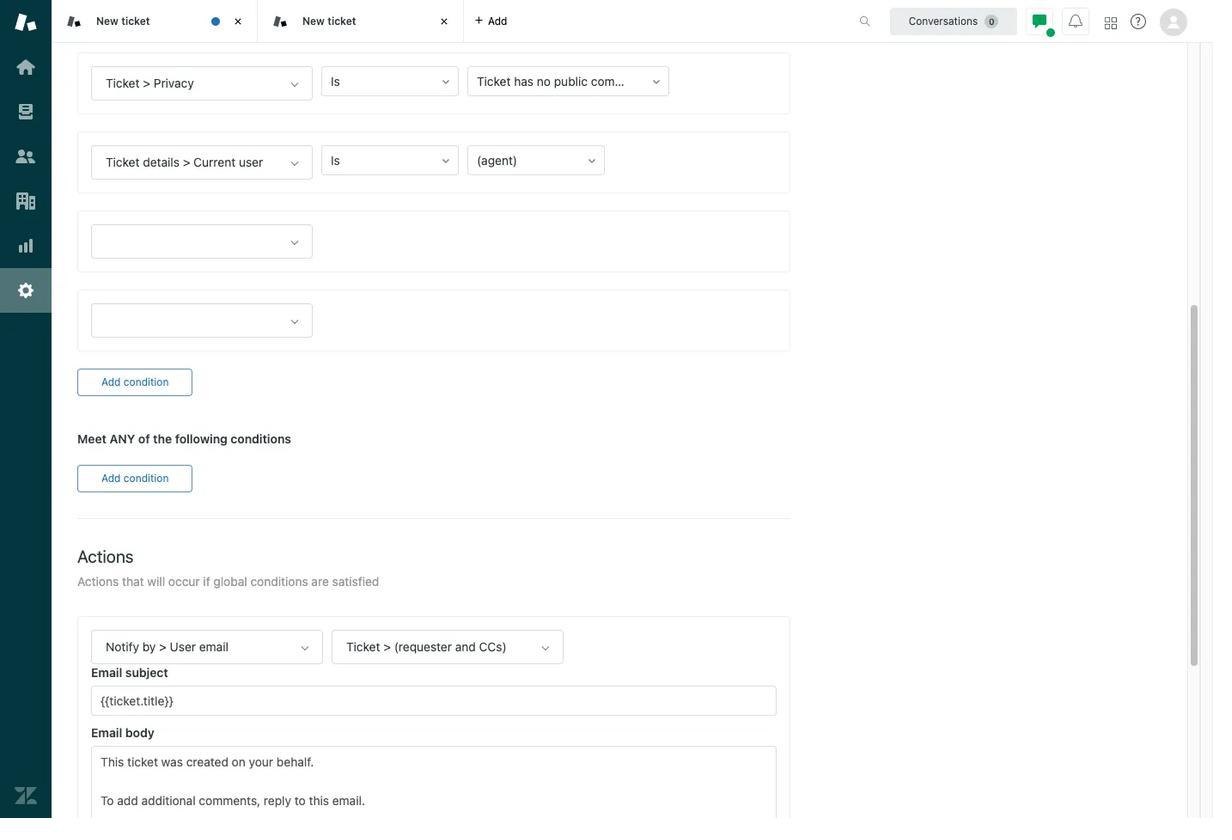 Task type: locate. For each thing, give the bounding box(es) containing it.
zendesk support image
[[15, 11, 37, 34]]

1 horizontal spatial close image
[[436, 13, 453, 30]]

new ticket
[[96, 14, 150, 27], [303, 14, 356, 27]]

conversations button
[[890, 7, 1018, 35]]

2 new ticket from the left
[[303, 14, 356, 27]]

1 new ticket from the left
[[96, 14, 150, 27]]

add
[[488, 14, 507, 27]]

0 horizontal spatial new
[[96, 14, 119, 27]]

ticket
[[121, 14, 150, 27], [328, 14, 356, 27]]

1 horizontal spatial new
[[303, 14, 325, 27]]

new
[[96, 14, 119, 27], [303, 14, 325, 27]]

0 horizontal spatial close image
[[229, 13, 247, 30]]

0 horizontal spatial new ticket
[[96, 14, 150, 27]]

close image
[[229, 13, 247, 30], [436, 13, 453, 30]]

0 horizontal spatial ticket
[[121, 14, 150, 27]]

new ticket tab
[[52, 0, 258, 43], [258, 0, 464, 43]]

1 horizontal spatial new ticket
[[303, 14, 356, 27]]

organizations image
[[15, 190, 37, 212]]

admin image
[[15, 279, 37, 302]]

zendesk image
[[15, 785, 37, 807]]

1 horizontal spatial ticket
[[328, 14, 356, 27]]

views image
[[15, 101, 37, 123]]



Task type: describe. For each thing, give the bounding box(es) containing it.
zendesk products image
[[1105, 17, 1117, 29]]

main element
[[0, 0, 52, 818]]

notifications image
[[1069, 14, 1083, 28]]

1 new ticket tab from the left
[[52, 0, 258, 43]]

get help image
[[1131, 14, 1146, 29]]

2 ticket from the left
[[328, 14, 356, 27]]

tabs tab list
[[52, 0, 841, 43]]

1 ticket from the left
[[121, 14, 150, 27]]

1 close image from the left
[[229, 13, 247, 30]]

add button
[[464, 0, 518, 42]]

button displays agent's chat status as online. image
[[1033, 14, 1047, 28]]

conversations
[[909, 14, 978, 27]]

2 new ticket tab from the left
[[258, 0, 464, 43]]

customers image
[[15, 145, 37, 168]]

reporting image
[[15, 235, 37, 257]]

get started image
[[15, 56, 37, 78]]

2 new from the left
[[303, 14, 325, 27]]

2 close image from the left
[[436, 13, 453, 30]]

1 new from the left
[[96, 14, 119, 27]]



